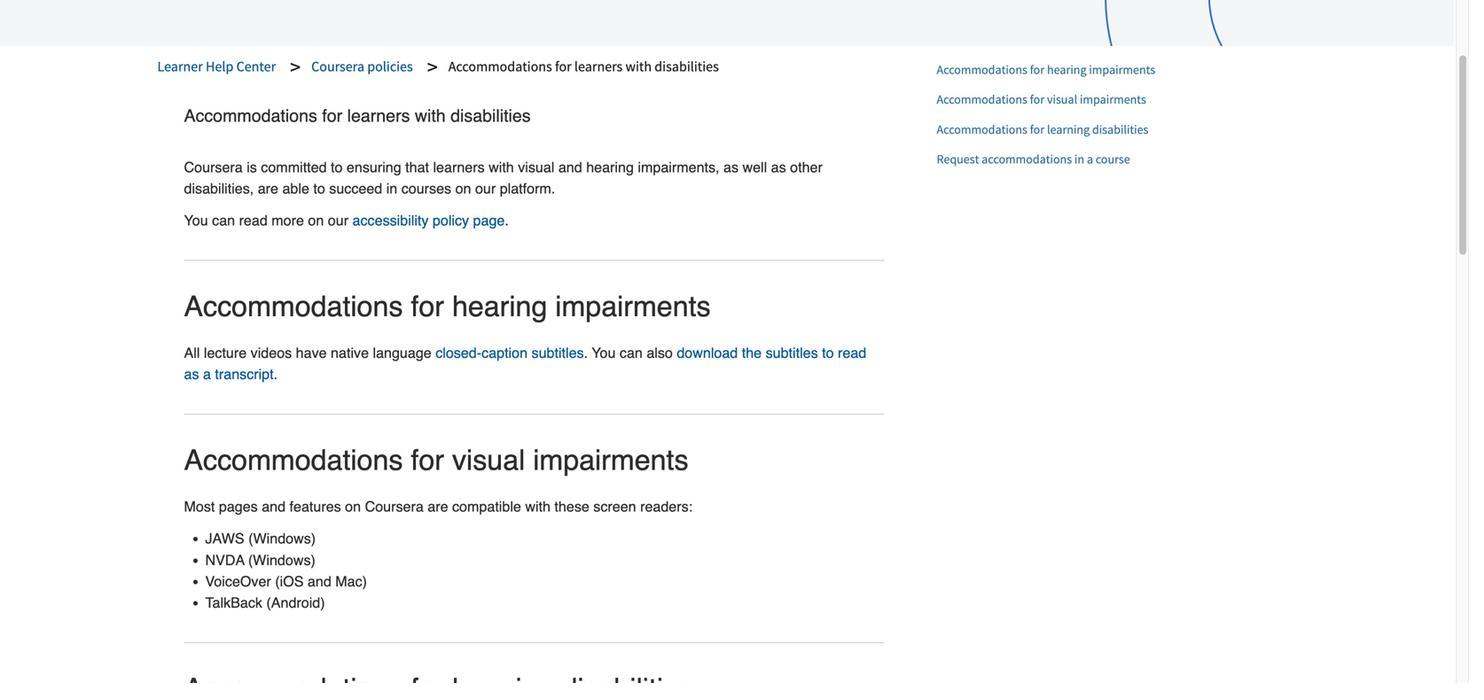 Task type: vqa. For each thing, say whether or not it's contained in the screenshot.
the middle THE TEXT DEFAULT icon
no



Task type: describe. For each thing, give the bounding box(es) containing it.
to for as
[[822, 345, 834, 361]]

accommodations for learning disabilities link
[[932, 116, 1163, 143]]

accessibility
[[353, 213, 429, 229]]

platform.
[[500, 181, 555, 197]]

more
[[272, 213, 304, 229]]

our inside coursera is committed to ensuring that learners with visual and hearing impairments, as well as other disabilities, are able to succeed in courses on our platform.
[[475, 181, 496, 197]]

hearing inside "link"
[[1047, 62, 1087, 78]]

you can read more on our accessibility policy page .
[[184, 213, 509, 229]]

accommodations for hearing impairments inside "link"
[[937, 62, 1156, 78]]

2 horizontal spatial as
[[771, 159, 786, 175]]

. for page
[[505, 213, 509, 229]]

with inside coursera is committed to ensuring that learners with visual and hearing impairments, as well as other disabilities, are able to succeed in courses on our platform.
[[489, 159, 514, 175]]

list containing learner help center
[[157, 57, 911, 77]]

learning
[[1047, 121, 1090, 137]]

learner help center
[[157, 58, 276, 75]]

0 vertical spatial (windows)
[[248, 531, 316, 547]]

for inside accommodations for hearing impairments "link"
[[1030, 62, 1045, 78]]

committed
[[261, 159, 327, 175]]

to for that
[[331, 159, 343, 175]]

1 horizontal spatial can
[[620, 345, 643, 361]]

that
[[405, 159, 429, 175]]

accommodations for learners with disabilities link
[[427, 57, 726, 77]]

0 vertical spatial you
[[184, 213, 208, 229]]

1 horizontal spatial are
[[428, 499, 448, 515]]

coursera policies link
[[290, 57, 427, 77]]

1 subtitles from the left
[[532, 345, 584, 361]]

request accommodations in a course
[[937, 151, 1130, 167]]

closed-
[[436, 345, 482, 361]]

1 horizontal spatial a
[[1087, 151, 1093, 167]]

impairments,
[[638, 159, 720, 175]]

2 horizontal spatial learners
[[575, 58, 623, 75]]

ensuring
[[347, 159, 401, 175]]

also
[[647, 345, 673, 361]]

lecture
[[204, 345, 247, 361]]

accommodations for hearing impairments link
[[932, 57, 1163, 83]]

a inside download the subtitles to read as a transcript
[[203, 366, 211, 383]]

coursera is committed to ensuring that learners with visual and hearing impairments, as well as other disabilities, are able to succeed in courses on our platform.
[[184, 159, 823, 197]]

2 vertical spatial hearing
[[452, 290, 547, 323]]

course
[[1096, 151, 1130, 167]]

2 vertical spatial visual
[[452, 444, 525, 477]]

all lecture videos have native language closed-caption subtitles . you can also
[[184, 345, 677, 361]]

on inside coursera is committed to ensuring that learners with visual and hearing impairments, as well as other disabilities, are able to succeed in courses on our platform.
[[455, 181, 471, 197]]

and inside the 'jaws (windows) nvda (windows) voiceover (ios and mac) talkback (android)'
[[308, 574, 331, 590]]

accommodations inside "link"
[[937, 62, 1028, 78]]

policies
[[367, 58, 413, 75]]

are inside coursera is committed to ensuring that learners with visual and hearing impairments, as well as other disabilities, are able to succeed in courses on our platform.
[[258, 181, 278, 197]]

nvda
[[205, 552, 245, 569]]

all
[[184, 345, 200, 361]]

1 vertical spatial to
[[313, 181, 325, 197]]

accommodations for learning disabilities
[[937, 121, 1149, 137]]

page
[[473, 213, 505, 229]]

other
[[790, 159, 823, 175]]

1 vertical spatial accommodations for learners with disabilities
[[184, 106, 531, 126]]

disabilities inside list
[[655, 58, 719, 75]]

coursera for coursera is committed to ensuring that learners with visual and hearing impairments, as well as other disabilities, are able to succeed in courses on our platform.
[[184, 159, 243, 175]]

mac)
[[335, 574, 367, 590]]

succeed
[[329, 181, 382, 197]]

impairments inside "link"
[[1089, 62, 1156, 78]]

jaws
[[205, 531, 244, 547]]

caption
[[482, 345, 528, 361]]

1 vertical spatial learners
[[347, 106, 410, 126]]

most pages and features on coursera are compatible with these screen readers:
[[184, 499, 693, 515]]

0 horizontal spatial and
[[262, 499, 286, 515]]

0 vertical spatial visual
[[1047, 92, 1078, 107]]

well
[[743, 159, 767, 175]]



Task type: locate. For each thing, give the bounding box(es) containing it.
0 horizontal spatial to
[[313, 181, 325, 197]]

most
[[184, 499, 215, 515]]

on right the more
[[308, 213, 324, 229]]

our down succeed at the top of page
[[328, 213, 349, 229]]

hearing
[[1047, 62, 1087, 78], [586, 159, 634, 175], [452, 290, 547, 323]]

2 subtitles from the left
[[766, 345, 818, 361]]

0 horizontal spatial accommodations for visual impairments
[[184, 444, 689, 477]]

readers:
[[640, 499, 693, 515]]

(windows)
[[248, 531, 316, 547], [248, 552, 316, 569]]

our up page
[[475, 181, 496, 197]]

are
[[258, 181, 278, 197], [428, 499, 448, 515]]

read inside download the subtitles to read as a transcript
[[838, 345, 867, 361]]

0 horizontal spatial are
[[258, 181, 278, 197]]

. left 'also'
[[584, 345, 588, 361]]

disabilities,
[[184, 181, 254, 197]]

. for subtitles
[[584, 345, 588, 361]]

1 vertical spatial can
[[620, 345, 643, 361]]

a down lecture
[[203, 366, 211, 383]]

0 vertical spatial hearing
[[1047, 62, 1087, 78]]

1 horizontal spatial read
[[838, 345, 867, 361]]

visual up platform.
[[518, 159, 555, 175]]

features
[[290, 499, 341, 515]]

coursera inside list
[[311, 58, 365, 75]]

visual
[[1047, 92, 1078, 107], [518, 159, 555, 175], [452, 444, 525, 477]]

download the subtitles to read as a transcript link
[[184, 345, 867, 383]]

jaws (windows) nvda (windows) voiceover (ios and mac) talkback (android)
[[205, 531, 367, 612]]

1 horizontal spatial .
[[505, 213, 509, 229]]

hearing up "caption"
[[452, 290, 547, 323]]

for inside accommodations for learners with disabilities link
[[555, 58, 572, 75]]

on up policy
[[455, 181, 471, 197]]

subtitles inside download the subtitles to read as a transcript
[[766, 345, 818, 361]]

policy
[[433, 213, 469, 229]]

for inside accommodations for visual impairments link
[[1030, 92, 1045, 107]]

and
[[559, 159, 582, 175], [262, 499, 286, 515], [308, 574, 331, 590]]

coursera up disabilities, on the left top of the page
[[184, 159, 243, 175]]

in down ensuring
[[386, 181, 398, 197]]

1 horizontal spatial in
[[1075, 151, 1085, 167]]

1 vertical spatial accommodations for hearing impairments
[[184, 290, 711, 323]]

2 horizontal spatial .
[[584, 345, 588, 361]]

you
[[184, 213, 208, 229], [592, 345, 616, 361]]

accommodations inside list
[[448, 58, 552, 75]]

coursera policies
[[311, 58, 413, 75]]

1 horizontal spatial disabilities
[[655, 58, 719, 75]]

2 vertical spatial to
[[822, 345, 834, 361]]

visual inside coursera is committed to ensuring that learners with visual and hearing impairments, as well as other disabilities, are able to succeed in courses on our platform.
[[518, 159, 555, 175]]

as down the all
[[184, 366, 199, 383]]

accommodations for visual impairments
[[937, 92, 1147, 107], [184, 444, 689, 477]]

1 horizontal spatial to
[[331, 159, 343, 175]]

0 horizontal spatial in
[[386, 181, 398, 197]]

can down disabilities, on the left top of the page
[[212, 213, 235, 229]]

1 horizontal spatial and
[[308, 574, 331, 590]]

pages
[[219, 499, 258, 515]]

visual up compatible
[[452, 444, 525, 477]]

1 vertical spatial read
[[838, 345, 867, 361]]

you left 'also'
[[592, 345, 616, 361]]

download the subtitles to read as a transcript
[[184, 345, 867, 383]]

0 horizontal spatial read
[[239, 213, 268, 229]]

to
[[331, 159, 343, 175], [313, 181, 325, 197], [822, 345, 834, 361]]

accommodations for visual impairments up most pages and features on coursera are compatible with these screen readers:
[[184, 444, 689, 477]]

videos
[[251, 345, 292, 361]]

1 vertical spatial you
[[592, 345, 616, 361]]

0 vertical spatial are
[[258, 181, 278, 197]]

1 vertical spatial (windows)
[[248, 552, 316, 569]]

request
[[937, 151, 979, 167]]

as inside download the subtitles to read as a transcript
[[184, 366, 199, 383]]

0 horizontal spatial a
[[203, 366, 211, 383]]

list
[[157, 57, 911, 77]]

1 horizontal spatial hearing
[[586, 159, 634, 175]]

0 horizontal spatial disabilities
[[451, 106, 531, 126]]

accessibility policy page link
[[353, 213, 505, 229]]

2 horizontal spatial hearing
[[1047, 62, 1087, 78]]

0 horizontal spatial .
[[274, 366, 278, 383]]

2 vertical spatial on
[[345, 499, 361, 515]]

accommodations
[[982, 151, 1072, 167]]

are left able
[[258, 181, 278, 197]]

hearing up accommodations for visual impairments link
[[1047, 62, 1087, 78]]

voiceover
[[205, 574, 271, 590]]

0 vertical spatial can
[[212, 213, 235, 229]]

1 vertical spatial and
[[262, 499, 286, 515]]

learners
[[575, 58, 623, 75], [347, 106, 410, 126], [433, 159, 485, 175]]

a
[[1087, 151, 1093, 167], [203, 366, 211, 383]]

talkback
[[205, 595, 262, 612]]

0 horizontal spatial can
[[212, 213, 235, 229]]

2 horizontal spatial on
[[455, 181, 471, 197]]

coursera inside coursera is committed to ensuring that learners with visual and hearing impairments, as well as other disabilities, are able to succeed in courses on our platform.
[[184, 159, 243, 175]]

accommodations for visual impairments link
[[932, 87, 1163, 113]]

these
[[555, 499, 590, 515]]

to right the
[[822, 345, 834, 361]]

in inside coursera is committed to ensuring that learners with visual and hearing impairments, as well as other disabilities, are able to succeed in courses on our platform.
[[386, 181, 398, 197]]

0 vertical spatial .
[[505, 213, 509, 229]]

the
[[742, 345, 762, 361]]

to up succeed at the top of page
[[331, 159, 343, 175]]

0 horizontal spatial hearing
[[452, 290, 547, 323]]

0 horizontal spatial subtitles
[[532, 345, 584, 361]]

coursera right features
[[365, 499, 424, 515]]

as
[[724, 159, 739, 175], [771, 159, 786, 175], [184, 366, 199, 383]]

. down "videos"
[[274, 366, 278, 383]]

for
[[555, 58, 572, 75], [1030, 62, 1045, 78], [1030, 92, 1045, 107], [322, 106, 342, 126], [1030, 121, 1045, 137], [411, 290, 444, 323], [411, 444, 444, 477]]

2 vertical spatial and
[[308, 574, 331, 590]]

1 vertical spatial are
[[428, 499, 448, 515]]

2 horizontal spatial disabilities
[[1093, 121, 1149, 137]]

.
[[505, 213, 509, 229], [584, 345, 588, 361], [274, 366, 278, 383]]

0 vertical spatial learners
[[575, 58, 623, 75]]

help
[[206, 58, 234, 75]]

2 vertical spatial coursera
[[365, 499, 424, 515]]

transcript
[[215, 366, 274, 383]]

in
[[1075, 151, 1085, 167], [386, 181, 398, 197]]

0 vertical spatial accommodations for visual impairments
[[937, 92, 1147, 107]]

with inside list
[[626, 58, 652, 75]]

center
[[236, 58, 276, 75]]

coursera for coursera policies
[[311, 58, 365, 75]]

as right well
[[771, 159, 786, 175]]

1 horizontal spatial subtitles
[[766, 345, 818, 361]]

have
[[296, 345, 327, 361]]

compatible
[[452, 499, 521, 515]]

1 vertical spatial .
[[584, 345, 588, 361]]

0 horizontal spatial learners
[[347, 106, 410, 126]]

2 horizontal spatial to
[[822, 345, 834, 361]]

with
[[626, 58, 652, 75], [415, 106, 446, 126], [489, 159, 514, 175], [525, 499, 551, 515]]

as left well
[[724, 159, 739, 175]]

native
[[331, 345, 369, 361]]

on for are
[[345, 499, 361, 515]]

to right able
[[313, 181, 325, 197]]

for inside accommodations for learning disabilities link
[[1030, 121, 1045, 137]]

hearing left impairments,
[[586, 159, 634, 175]]

1 vertical spatial on
[[308, 213, 324, 229]]

1 horizontal spatial on
[[345, 499, 361, 515]]

language
[[373, 345, 432, 361]]

1 horizontal spatial accommodations for hearing impairments
[[937, 62, 1156, 78]]

0 vertical spatial in
[[1075, 151, 1085, 167]]

coursera
[[311, 58, 365, 75], [184, 159, 243, 175], [365, 499, 424, 515]]

0 horizontal spatial as
[[184, 366, 199, 383]]

request accommodations in a course link
[[932, 146, 1163, 172]]

read
[[239, 213, 268, 229], [838, 345, 867, 361]]

(android)
[[266, 595, 325, 612]]

courses
[[401, 181, 451, 197]]

and inside coursera is committed to ensuring that learners with visual and hearing impairments, as well as other disabilities, are able to succeed in courses on our platform.
[[559, 159, 582, 175]]

0 vertical spatial read
[[239, 213, 268, 229]]

subtitles right the
[[766, 345, 818, 361]]

1 vertical spatial hearing
[[586, 159, 634, 175]]

1 horizontal spatial learners
[[433, 159, 485, 175]]

1 vertical spatial our
[[328, 213, 349, 229]]

0 vertical spatial accommodations for hearing impairments
[[937, 62, 1156, 78]]

closed-caption subtitles link
[[436, 345, 584, 361]]

1 vertical spatial a
[[203, 366, 211, 383]]

0 horizontal spatial you
[[184, 213, 208, 229]]

0 horizontal spatial accommodations for hearing impairments
[[184, 290, 711, 323]]

(ios
[[275, 574, 304, 590]]

2 vertical spatial .
[[274, 366, 278, 383]]

2 vertical spatial learners
[[433, 159, 485, 175]]

1 vertical spatial visual
[[518, 159, 555, 175]]

in down learning
[[1075, 151, 1085, 167]]

subtitles right "caption"
[[532, 345, 584, 361]]

accommodations for hearing impairments up accommodations for visual impairments link
[[937, 62, 1156, 78]]

can
[[212, 213, 235, 229], [620, 345, 643, 361]]

visual up learning
[[1047, 92, 1078, 107]]

2 horizontal spatial and
[[559, 159, 582, 175]]

hearing inside coursera is committed to ensuring that learners with visual and hearing impairments, as well as other disabilities, are able to succeed in courses on our platform.
[[586, 159, 634, 175]]

can left 'also'
[[620, 345, 643, 361]]

accommodations for visual impairments up the accommodations for learning disabilities
[[937, 92, 1147, 107]]

coursera left policies
[[311, 58, 365, 75]]

0 vertical spatial and
[[559, 159, 582, 175]]

0 vertical spatial our
[[475, 181, 496, 197]]

on
[[455, 181, 471, 197], [308, 213, 324, 229], [345, 499, 361, 515]]

subtitles
[[532, 345, 584, 361], [766, 345, 818, 361]]

0 vertical spatial accommodations for learners with disabilities
[[448, 58, 719, 75]]

is
[[247, 159, 257, 175]]

learner
[[157, 58, 203, 75]]

1 horizontal spatial as
[[724, 159, 739, 175]]

accommodations for learners with disabilities
[[448, 58, 719, 75], [184, 106, 531, 126]]

0 horizontal spatial our
[[328, 213, 349, 229]]

0 vertical spatial to
[[331, 159, 343, 175]]

impairments
[[1089, 62, 1156, 78], [1080, 92, 1147, 107], [555, 290, 711, 323], [533, 444, 689, 477]]

to inside download the subtitles to read as a transcript
[[822, 345, 834, 361]]

on for accessibility
[[308, 213, 324, 229]]

accommodations for hearing impairments
[[937, 62, 1156, 78], [184, 290, 711, 323]]

1 horizontal spatial you
[[592, 345, 616, 361]]

0 vertical spatial coursera
[[311, 58, 365, 75]]

1 vertical spatial coursera
[[184, 159, 243, 175]]

accommodations for learners with disabilities inside accommodations for learners with disabilities link
[[448, 58, 719, 75]]

a left course
[[1087, 151, 1093, 167]]

accommodations for hearing impairments up closed- on the left of the page
[[184, 290, 711, 323]]

download
[[677, 345, 738, 361]]

on right features
[[345, 499, 361, 515]]

0 vertical spatial on
[[455, 181, 471, 197]]

1 vertical spatial in
[[386, 181, 398, 197]]

able
[[282, 181, 309, 197]]

are left compatible
[[428, 499, 448, 515]]

disabilities
[[655, 58, 719, 75], [451, 106, 531, 126], [1093, 121, 1149, 137]]

0 vertical spatial a
[[1087, 151, 1093, 167]]

learners inside coursera is committed to ensuring that learners with visual and hearing impairments, as well as other disabilities, are able to succeed in courses on our platform.
[[433, 159, 485, 175]]

1 horizontal spatial accommodations for visual impairments
[[937, 92, 1147, 107]]

screen
[[594, 499, 636, 515]]

1 horizontal spatial our
[[475, 181, 496, 197]]

you down disabilities, on the left top of the page
[[184, 213, 208, 229]]

accommodations
[[448, 58, 552, 75], [937, 62, 1028, 78], [937, 92, 1028, 107], [184, 106, 317, 126], [937, 121, 1028, 137], [184, 290, 403, 323], [184, 444, 403, 477]]

1 vertical spatial accommodations for visual impairments
[[184, 444, 689, 477]]

our
[[475, 181, 496, 197], [328, 213, 349, 229]]

learner help center link
[[157, 57, 290, 77]]

0 horizontal spatial on
[[308, 213, 324, 229]]

. down platform.
[[505, 213, 509, 229]]



